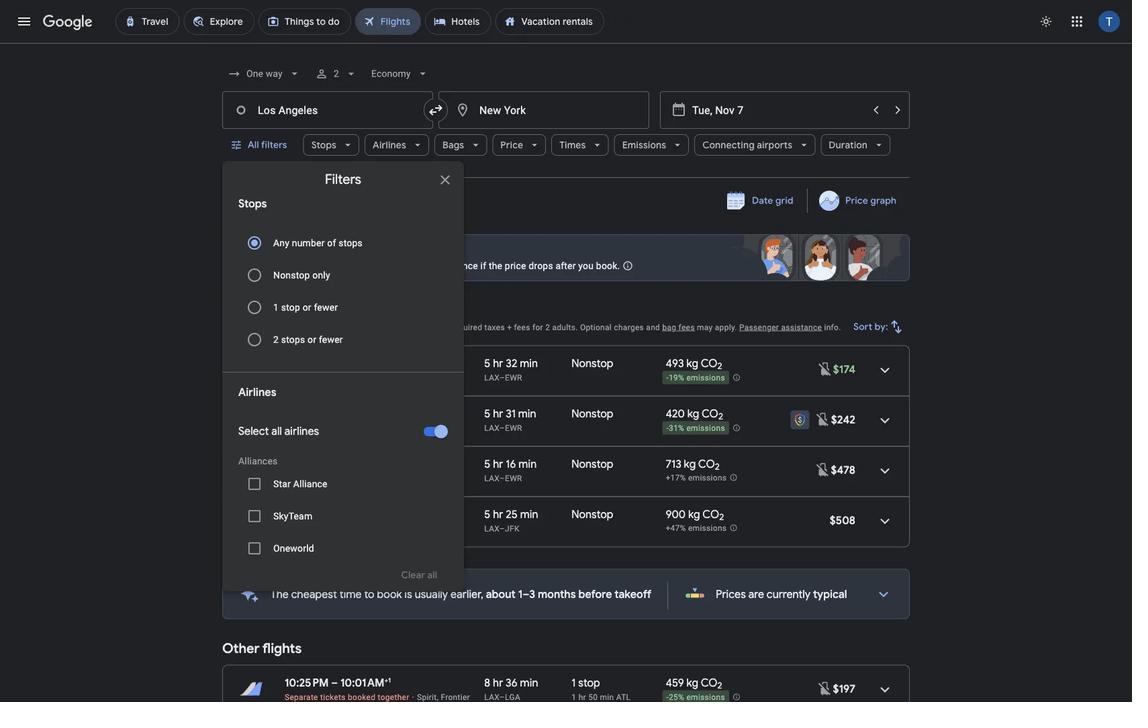 Task type: locate. For each thing, give the bounding box(es) containing it.
kg up +47% emissions on the bottom of the page
[[689, 508, 700, 522]]

0 horizontal spatial the
[[419, 260, 432, 271]]

drops
[[529, 260, 553, 271]]

1 5 from the top
[[484, 357, 491, 370]]

$478
[[831, 463, 856, 477]]

– down the 'total duration 5 hr 25 min.' element at the bottom of the page
[[500, 524, 505, 534]]

4 5 from the top
[[484, 508, 491, 522]]

this price for this flight doesn't include overhead bin access. if you need a carry-on bag, use the bags filter to update prices. image up $508 text box
[[815, 462, 831, 478]]

stops up "filters"
[[311, 139, 337, 151]]

1 vertical spatial spirit
[[285, 423, 305, 433]]

– inside 8 hr 36 min lax – lga
[[500, 693, 505, 702]]

1 ewr from the top
[[505, 373, 522, 383]]

nonstop inside stops option group
[[273, 270, 310, 281]]

- down 420
[[667, 424, 669, 433]]

3
[[529, 588, 535, 601]]

date grid button
[[717, 189, 805, 213]]

min inside 5 hr 32 min lax – ewr
[[520, 357, 538, 370]]

– for 32
[[500, 373, 505, 383]]

5 left 31
[[484, 407, 491, 421]]

spirit right all
[[285, 423, 305, 433]]

0 vertical spatial -
[[667, 374, 669, 383]]

- down "493"
[[667, 374, 669, 383]]

stop
[[281, 302, 300, 313], [579, 676, 600, 690]]

hr right 8
[[493, 676, 503, 690]]

1 stop 1 hr 50 min atl
[[572, 676, 631, 702]]

 image
[[412, 693, 414, 702]]

number
[[292, 237, 325, 249]]

some
[[287, 260, 311, 271]]

together
[[378, 693, 409, 702]]

0 horizontal spatial airlines
[[238, 386, 276, 400]]

1 nonstop flight. element from the top
[[572, 357, 614, 372]]

price left graph
[[846, 195, 868, 207]]

fewer for 2 stops or fewer
[[319, 334, 343, 345]]

min inside 8 hr 36 min lax – lga
[[520, 676, 538, 690]]

0 horizontal spatial you
[[401, 260, 416, 271]]

1 vertical spatial stops
[[281, 334, 305, 345]]

the
[[419, 260, 432, 271], [489, 260, 503, 271]]

min inside 5 hr 31 min lax – ewr
[[518, 407, 536, 421]]

ewr
[[505, 373, 522, 383], [505, 423, 522, 433], [505, 474, 522, 483]]

713 kg co 2
[[666, 457, 720, 473]]

lax inside 5 hr 31 min lax – ewr
[[484, 423, 500, 433]]

are
[[749, 588, 764, 601]]

– for 16
[[500, 474, 505, 483]]

1 inside 10:25 pm – 10:01 am + 1
[[388, 676, 391, 685]]

price guarantee
[[271, 243, 351, 257]]

1 fees from the left
[[514, 323, 530, 332]]

co inside the 713 kg co 2
[[698, 457, 715, 471]]

nonstop flight. element for 5 hr 32 min
[[572, 357, 614, 372]]

-
[[667, 374, 669, 383], [667, 424, 669, 433]]

min right 32
[[520, 357, 538, 370]]

stops left the prices
[[238, 197, 267, 211]]

flights for best flights
[[253, 302, 292, 319]]

required
[[451, 323, 482, 332]]

or for stop
[[303, 302, 312, 313]]

– down total duration 8 hr 36 min. element
[[500, 693, 505, 702]]

nonstop for 5 hr 25 min
[[572, 508, 614, 522]]

lax inside 8 hr 36 min lax – lga
[[484, 693, 500, 702]]

ewr down 16
[[505, 474, 522, 483]]

prices left include
[[396, 323, 420, 332]]

0 horizontal spatial prices
[[396, 323, 420, 332]]

kg right 459
[[687, 676, 699, 690]]

guarantee
[[299, 243, 351, 257]]

3 5 from the top
[[484, 457, 491, 471]]

2 vertical spatial ewr
[[505, 474, 522, 483]]

5 left 25
[[484, 508, 491, 522]]

1 vertical spatial +
[[385, 676, 388, 685]]

2 the from the left
[[489, 260, 503, 271]]

0 vertical spatial flights
[[253, 302, 292, 319]]

1 horizontal spatial +
[[507, 323, 512, 332]]

co up -31% emissions
[[702, 407, 719, 421]]

prices for prices include required taxes + fees for 2 adults. optional charges and bag fees may apply. passenger assistance
[[396, 323, 420, 332]]

4 lax from the top
[[484, 524, 500, 534]]

flights right other
[[262, 640, 302, 658]]

2 5 from the top
[[484, 407, 491, 421]]

0 vertical spatial this price for this flight doesn't include overhead bin access. if you need a carry-on bag, use the bags filter to update prices. image
[[815, 412, 831, 428]]

best flights
[[222, 302, 292, 319]]

174 US dollars text field
[[833, 363, 856, 376]]

min right 31
[[518, 407, 536, 421]]

stop for or
[[281, 302, 300, 313]]

0 vertical spatial airlines
[[373, 139, 406, 151]]

co right 459
[[701, 676, 718, 690]]

493
[[666, 357, 684, 370]]

1 the from the left
[[419, 260, 432, 271]]

stops down ranked based on price and convenience
[[281, 334, 305, 345]]

– for 25
[[500, 524, 505, 534]]

None text field
[[439, 91, 650, 129]]

2 inside the 713 kg co 2
[[715, 462, 720, 473]]

and left bag
[[646, 323, 660, 332]]

close dialog image
[[437, 172, 453, 188]]

co for 493
[[701, 357, 718, 370]]

prices for prices are currently typical
[[716, 588, 746, 601]]

1 vertical spatial this price for this flight doesn't include overhead bin access. if you need a carry-on bag, use the bags filter to update prices. image
[[815, 462, 831, 478]]

kg inside 493 kg co 2
[[687, 357, 699, 370]]

prices include required taxes + fees for 2 adults. optional charges and bag fees may apply. passenger assistance
[[396, 323, 822, 332]]

the
[[271, 588, 289, 601]]

airlines
[[285, 425, 319, 439]]

stop up ranked based on price and convenience
[[281, 302, 300, 313]]

0 vertical spatial fewer
[[314, 302, 338, 313]]

5 lax from the top
[[484, 693, 500, 702]]

any number of stops
[[273, 237, 363, 249]]

skyteam
[[273, 511, 313, 522]]

co for 900
[[703, 508, 720, 522]]

price up for
[[271, 243, 296, 257]]

stops right of
[[339, 237, 363, 249]]

0 horizontal spatial +
[[385, 676, 388, 685]]

1 vertical spatial -
[[667, 424, 669, 433]]

spirit
[[285, 373, 305, 383], [285, 423, 305, 433]]

+ right taxes
[[507, 323, 512, 332]]

airports
[[757, 139, 793, 151]]

new
[[362, 246, 379, 255]]

min for 5 hr 31 min
[[518, 407, 536, 421]]

nonstop flight. element for 5 hr 31 min
[[572, 407, 614, 423]]

5 inside 5 hr 32 min lax – ewr
[[484, 357, 491, 370]]

1 vertical spatial stop
[[579, 676, 600, 690]]

– down 'total duration 5 hr 16 min.' element
[[500, 474, 505, 483]]

fees right bag
[[679, 323, 695, 332]]

hr inside 5 hr 32 min lax – ewr
[[493, 357, 503, 370]]

None text field
[[222, 91, 433, 129]]

Arrival time: 10:01 AM on  Wednesday, November 8. text field
[[341, 676, 391, 690]]

none search field containing filters
[[222, 58, 910, 703]]

ewr inside 5 hr 31 min lax – ewr
[[505, 423, 522, 433]]

0 vertical spatial ewr
[[505, 373, 522, 383]]

cheapest
[[291, 588, 337, 601]]

min for 5 hr 32 min
[[520, 357, 538, 370]]

0 horizontal spatial stops
[[281, 334, 305, 345]]

fewer down convenience
[[319, 334, 343, 345]]

5 hr 32 min lax – ewr
[[484, 357, 538, 383]]

2 nonstop flight. element from the top
[[572, 407, 614, 423]]

filters
[[261, 139, 287, 151]]

or for stops
[[308, 334, 317, 345]]

5 left 32
[[484, 357, 491, 370]]

1 horizontal spatial fees
[[679, 323, 695, 332]]

emissions down 420 kg co 2
[[687, 424, 725, 433]]

1 up together
[[388, 676, 391, 685]]

2 vertical spatial price
[[271, 243, 296, 257]]

graph
[[871, 195, 897, 207]]

loading results progress bar
[[0, 43, 1132, 46]]

hr inside "5 hr 16 min lax – ewr"
[[493, 457, 503, 471]]

kg inside 420 kg co 2
[[688, 407, 699, 421]]

ewr for 32
[[505, 373, 522, 383]]

0 vertical spatial price
[[501, 139, 523, 151]]

pays
[[378, 260, 398, 271]]

or down ranked based on price and convenience
[[308, 334, 317, 345]]

0 vertical spatial spirit
[[285, 373, 305, 383]]

flights for other flights
[[262, 640, 302, 658]]

2 inside 420 kg co 2
[[719, 411, 723, 423]]

spirit,
[[417, 693, 439, 702]]

lax inside 5 hr 25 min lax – jfk
[[484, 524, 500, 534]]

leaves los angeles international airport at 10:25 pm on tuesday, november 7 and arrives at laguardia airport at 10:01 am on wednesday, november 8. element
[[285, 676, 391, 690]]

+ up together
[[385, 676, 388, 685]]

co inside the 900 kg co 2
[[703, 508, 720, 522]]

flights
[[253, 302, 292, 319], [262, 640, 302, 658]]

jfk
[[505, 524, 520, 534]]

nonstop flight. element for 5 hr 16 min
[[572, 457, 614, 473]]

co up +47% emissions on the bottom of the page
[[703, 508, 720, 522]]

0 vertical spatial stop
[[281, 302, 300, 313]]

1 horizontal spatial the
[[489, 260, 503, 271]]

flights up based
[[253, 302, 292, 319]]

ewr down 32
[[505, 373, 522, 383]]

4 nonstop flight. element from the top
[[572, 508, 614, 524]]

1
[[273, 302, 279, 313], [518, 588, 523, 601], [388, 676, 391, 685], [572, 676, 576, 690], [572, 693, 577, 702]]

hr for 16
[[493, 457, 503, 471]]

fewer
[[314, 302, 338, 313], [319, 334, 343, 345]]

900
[[666, 508, 686, 522]]

5 for 5 hr 25 min
[[484, 508, 491, 522]]

duration button
[[821, 129, 891, 161]]

– inside 5 hr 32 min lax – ewr
[[500, 373, 505, 383]]

stops
[[311, 139, 337, 151], [238, 197, 267, 211]]

19%
[[669, 374, 685, 383]]

or up ranked based on price and convenience
[[303, 302, 312, 313]]

– inside "5 hr 16 min lax – ewr"
[[500, 474, 505, 483]]

price
[[501, 139, 523, 151], [846, 195, 868, 207], [271, 243, 296, 257]]

+47%
[[666, 524, 686, 533]]

5 inside "5 hr 16 min lax – ewr"
[[484, 457, 491, 471]]

1 vertical spatial or
[[308, 334, 317, 345]]

2 ewr from the top
[[505, 423, 522, 433]]

oneworld
[[273, 543, 314, 554]]

493 kg co 2
[[666, 357, 723, 372]]

fewer for 1 stop or fewer
[[314, 302, 338, 313]]

2 inside 459 kg co 2
[[718, 681, 723, 692]]

of
[[327, 237, 336, 249]]

lax left jfk
[[484, 524, 500, 534]]

spirit down 2 stops or fewer
[[285, 373, 305, 383]]

0 horizontal spatial stops
[[238, 197, 267, 211]]

0 vertical spatial or
[[303, 302, 312, 313]]

for
[[533, 323, 543, 332]]

price inside popup button
[[501, 139, 523, 151]]

ewr down 31
[[505, 423, 522, 433]]

1 - from the top
[[667, 374, 669, 383]]

co inside 420 kg co 2
[[702, 407, 719, 421]]

lax for 5 hr 32 min
[[484, 373, 500, 383]]

1 horizontal spatial stops
[[311, 139, 337, 151]]

0 horizontal spatial fees
[[514, 323, 530, 332]]

none text field inside search box
[[439, 91, 650, 129]]

american
[[285, 524, 321, 534]]

1 horizontal spatial stop
[[579, 676, 600, 690]]

2 vertical spatial this price for this flight doesn't include overhead bin access. if you need a carry-on bag, use the bags filter to update prices. image
[[817, 681, 833, 697]]

change appearance image
[[1030, 5, 1063, 38]]

price left 'drops' at the left top of page
[[505, 260, 526, 271]]

and
[[310, 323, 324, 332], [646, 323, 660, 332]]

atl
[[616, 693, 631, 702]]

None field
[[222, 62, 307, 86], [366, 62, 435, 86], [222, 62, 307, 86], [366, 62, 435, 86]]

0 vertical spatial stops
[[311, 139, 337, 151]]

0 horizontal spatial price
[[289, 323, 308, 332]]

5 left 16
[[484, 457, 491, 471]]

you right pays on the top left of the page
[[401, 260, 416, 271]]

airlines inside popup button
[[373, 139, 406, 151]]

co inside 493 kg co 2
[[701, 357, 718, 370]]

prices
[[396, 323, 420, 332], [716, 588, 746, 601]]

None search field
[[222, 58, 910, 703]]

this price for this flight doesn't include overhead bin access. if you need a carry-on bag, use the bags filter to update prices. image for $197
[[817, 681, 833, 697]]

ranked based on price and convenience
[[222, 323, 373, 332]]

flights,
[[314, 260, 343, 271]]

prices left are
[[716, 588, 746, 601]]

kg
[[687, 357, 699, 370], [688, 407, 699, 421], [684, 457, 696, 471], [689, 508, 700, 522], [687, 676, 699, 690]]

optional
[[580, 323, 612, 332]]

lax
[[484, 373, 500, 383], [484, 423, 500, 433], [484, 474, 500, 483], [484, 524, 500, 534], [484, 693, 500, 702]]

1 horizontal spatial and
[[646, 323, 660, 332]]

other
[[222, 640, 260, 658]]

lax down 8
[[484, 693, 500, 702]]

hr left 32
[[493, 357, 503, 370]]

min inside "5 hr 16 min lax – ewr"
[[519, 457, 537, 471]]

price up 2 stops or fewer
[[289, 323, 308, 332]]

1 you from the left
[[401, 260, 416, 271]]

nonstop flight. element
[[572, 357, 614, 372], [572, 407, 614, 423], [572, 457, 614, 473], [572, 508, 614, 524]]

hr
[[493, 357, 503, 370], [493, 407, 503, 421], [493, 457, 503, 471], [493, 508, 503, 522], [493, 676, 503, 690], [579, 693, 586, 702]]

– inside 5 hr 31 min lax – ewr
[[500, 423, 505, 433]]

1 up "on"
[[273, 302, 279, 313]]

1 vertical spatial flights
[[262, 640, 302, 658]]

total duration 5 hr 16 min. element
[[484, 457, 572, 473]]

taxes
[[485, 323, 505, 332]]

197 US dollars text field
[[833, 682, 856, 696]]

1 spirit from the top
[[285, 373, 305, 383]]

for
[[271, 260, 285, 271]]

- for 420
[[667, 424, 669, 433]]

lax inside "5 hr 16 min lax – ewr"
[[484, 474, 500, 483]]

3 lax from the top
[[484, 474, 500, 483]]

lax down 'total duration 5 hr 16 min.' element
[[484, 474, 500, 483]]

price inside 'button'
[[846, 195, 868, 207]]

min right "36"
[[520, 676, 538, 690]]

hr left 50
[[579, 693, 586, 702]]

kg inside 459 kg co 2
[[687, 676, 699, 690]]

co for 420
[[702, 407, 719, 421]]

7
[[343, 191, 348, 203]]

hr left 31
[[493, 407, 503, 421]]

kg up the +17% emissions at the bottom
[[684, 457, 696, 471]]

flight details. leaves los angeles international airport at 6:05 am on tuesday, november 7 and arrives at john f. kennedy international airport at 2:30 pm on tuesday, november 7. image
[[869, 505, 901, 538]]

kg inside the 713 kg co 2
[[684, 457, 696, 471]]

0 horizontal spatial stop
[[281, 302, 300, 313]]

– down total duration 5 hr 31 min. element on the bottom of page
[[500, 423, 505, 433]]

hr inside 5 hr 31 min lax – ewr
[[493, 407, 503, 421]]

kg for 493
[[687, 357, 699, 370]]

0 vertical spatial prices
[[396, 323, 420, 332]]

this price for this flight doesn't include overhead bin access. if you need a carry-on bag, use the bags filter to update prices. image
[[815, 412, 831, 428], [815, 462, 831, 478], [817, 681, 833, 697]]

price right bags popup button
[[501, 139, 523, 151]]

min right 16
[[519, 457, 537, 471]]

hr left 25
[[493, 508, 503, 522]]

+
[[507, 323, 512, 332], [385, 676, 388, 685]]

1 vertical spatial fewer
[[319, 334, 343, 345]]

fewer up convenience
[[314, 302, 338, 313]]

layover (1 of 1) is a 1 hr 50 min layover at hartsfield-jackson atlanta international airport in atlanta. element
[[572, 692, 659, 703]]

2 inside the 900 kg co 2
[[720, 512, 724, 523]]

flight details. leaves los angeles international airport at 10:25 pm on tuesday, november 7 and arrives at laguardia airport at 10:01 am on wednesday, november 8. image
[[869, 674, 901, 703]]

- for 493
[[667, 374, 669, 383]]

2 horizontal spatial price
[[846, 195, 868, 207]]

min right 25
[[520, 508, 538, 522]]

-31% emissions
[[667, 424, 725, 433]]

2 inside stops option group
[[273, 334, 279, 345]]

hr inside 5 hr 25 min lax – jfk
[[493, 508, 503, 522]]

airlines up select
[[238, 386, 276, 400]]

emissions down 493 kg co 2
[[687, 374, 725, 383]]

the right if
[[489, 260, 503, 271]]

1 horizontal spatial price
[[505, 260, 526, 271]]

if
[[481, 260, 486, 271]]

1 horizontal spatial you
[[579, 260, 594, 271]]

1 horizontal spatial stops
[[339, 237, 363, 249]]

nonstop only
[[273, 270, 330, 281]]

include
[[422, 323, 449, 332]]

kg up "-19% emissions"
[[687, 357, 699, 370]]

about
[[486, 588, 516, 601]]

this price for this flight doesn't include overhead bin access. if you need a carry-on bag, use the bags filter to update prices. image left flight details. leaves los angeles international airport at 10:25 pm on tuesday, november 7 and arrives at laguardia airport at 10:01 am on wednesday, november 8. icon
[[817, 681, 833, 697]]

$197
[[833, 682, 856, 696]]

1 horizontal spatial airlines
[[373, 139, 406, 151]]

5 inside 5 hr 25 min lax – jfk
[[484, 508, 491, 522]]

1 vertical spatial ewr
[[505, 423, 522, 433]]

1 vertical spatial airlines
[[238, 386, 276, 400]]

0 horizontal spatial and
[[310, 323, 324, 332]]

– inside 5 hr 25 min lax – jfk
[[500, 524, 505, 534]]

1 vertical spatial price
[[846, 195, 868, 207]]

stop up 50
[[579, 676, 600, 690]]

fees left 'for'
[[514, 323, 530, 332]]

the left difference
[[419, 260, 432, 271]]

– down total duration 5 hr 32 min. element
[[500, 373, 505, 383]]

lax down total duration 5 hr 31 min. element on the bottom of page
[[484, 423, 500, 433]]

2 fees from the left
[[679, 323, 695, 332]]

kg up -31% emissions
[[688, 407, 699, 421]]

prices are currently typical
[[716, 588, 847, 601]]

and up 2 stops or fewer
[[310, 323, 324, 332]]

2 button
[[310, 58, 363, 90]]

2 inside the 2 "popup button"
[[334, 68, 339, 79]]

1 vertical spatial prices
[[716, 588, 746, 601]]

all filters
[[248, 139, 287, 151]]

stops option group
[[238, 227, 448, 356]]

stop inside option group
[[281, 302, 300, 313]]

booked
[[348, 693, 376, 702]]

1 left 3
[[518, 588, 523, 601]]

flight details. leaves los angeles international airport at 6:29 am on tuesday, november 7 and arrives at newark liberty international airport at 2:45 pm on tuesday, november 7. image
[[869, 455, 901, 487]]

3 nonstop flight. element from the top
[[572, 457, 614, 473]]

– up tickets
[[331, 676, 338, 690]]

jetblue
[[285, 474, 313, 483]]

lax for 5 hr 16 min
[[484, 474, 500, 483]]

co up the +17% emissions at the bottom
[[698, 457, 715, 471]]

track prices
[[245, 191, 300, 203]]

kg for 420
[[688, 407, 699, 421]]

total duration 5 hr 32 min. element
[[484, 357, 572, 372]]

price for price graph
[[846, 195, 868, 207]]

2 spirit from the top
[[285, 423, 305, 433]]

ewr inside "5 hr 16 min lax – ewr"
[[505, 474, 522, 483]]

ewr inside 5 hr 32 min lax – ewr
[[505, 373, 522, 383]]

this price for this flight doesn't include overhead bin access. if you need a carry-on bag, use the bags filter to update prices. image down this price for this flight doesn't include overhead bin access. if you need a carry-on bag, use the bags filter to update prices. image
[[815, 412, 831, 428]]

you right after
[[579, 260, 594, 271]]

min inside 5 hr 25 min lax – jfk
[[520, 508, 538, 522]]

emissions down the 900 kg co 2
[[688, 524, 727, 533]]

1 lax from the top
[[484, 373, 500, 383]]

1 horizontal spatial price
[[501, 139, 523, 151]]

the cheapest time to book is usually earlier, about 1 – 3 months before takeoff
[[271, 588, 652, 601]]

1 horizontal spatial prices
[[716, 588, 746, 601]]

prices
[[272, 191, 300, 203]]

swap origin and destination. image
[[428, 102, 444, 118]]

co inside 459 kg co 2
[[701, 676, 718, 690]]

price
[[505, 260, 526, 271], [289, 323, 308, 332]]

min for 5 hr 16 min
[[519, 457, 537, 471]]

charges
[[614, 323, 644, 332]]

other flights
[[222, 640, 302, 658]]

3 ewr from the top
[[505, 474, 522, 483]]

2 - from the top
[[667, 424, 669, 433]]

times
[[560, 139, 586, 151]]

16
[[506, 457, 516, 471]]

any
[[273, 237, 290, 249]]

min right 50
[[600, 693, 614, 702]]

co up "-19% emissions"
[[701, 357, 718, 370]]

main content
[[222, 189, 910, 703]]

5 for 5 hr 31 min
[[484, 407, 491, 421]]

lax inside 5 hr 32 min lax – ewr
[[484, 373, 500, 383]]

2 lax from the top
[[484, 423, 500, 433]]

emissions down the 713 kg co 2
[[688, 474, 727, 483]]

kg inside the 900 kg co 2
[[689, 508, 700, 522]]

lax down total duration 5 hr 32 min. element
[[484, 373, 500, 383]]

0 horizontal spatial price
[[271, 243, 296, 257]]

hr inside 8 hr 36 min lax – lga
[[493, 676, 503, 690]]

hr left 16
[[493, 457, 503, 471]]

nonstop
[[273, 270, 310, 281], [572, 357, 614, 370], [572, 407, 614, 421], [572, 457, 614, 471], [572, 508, 614, 522]]

Departure time: 10:25 PM. text field
[[285, 676, 329, 690]]

airlines up track prices from los angeles to new york departing 2023-11-07 image on the left top of page
[[373, 139, 406, 151]]

stop inside the "1 stop 1 hr 50 min atl"
[[579, 676, 600, 690]]

for some flights, google pays you the difference if the price drops after you book.
[[271, 260, 620, 271]]

5 inside 5 hr 31 min lax – ewr
[[484, 407, 491, 421]]

nonstop for 5 hr 32 min
[[572, 357, 614, 370]]



Task type: describe. For each thing, give the bounding box(es) containing it.
alliances
[[238, 456, 278, 467]]

5 hr 16 min lax – ewr
[[484, 457, 537, 483]]

lax for 5 hr 25 min
[[484, 524, 500, 534]]

book
[[377, 588, 402, 601]]

may
[[697, 323, 713, 332]]

sort by:
[[854, 321, 889, 333]]

times button
[[552, 129, 609, 161]]

lax for 8 hr 36 min
[[484, 693, 500, 702]]

+47% emissions
[[666, 524, 727, 533]]

459
[[666, 676, 684, 690]]

hr for 36
[[493, 676, 503, 690]]

only
[[312, 270, 330, 281]]

stop for 1
[[579, 676, 600, 690]]

total duration 5 hr 31 min. element
[[484, 407, 572, 423]]

+ inside 10:25 pm – 10:01 am + 1
[[385, 676, 388, 685]]

main menu image
[[16, 13, 32, 30]]

– right about
[[523, 588, 529, 601]]

to
[[364, 588, 375, 601]]

currently
[[767, 588, 811, 601]]

hr for 25
[[493, 508, 503, 522]]

2 you from the left
[[579, 260, 594, 271]]

– for 36
[[500, 693, 505, 702]]

select all airlines
[[238, 425, 319, 439]]

ewr for 16
[[505, 474, 522, 483]]

stops button
[[303, 129, 359, 161]]

1 stop flight. element
[[572, 676, 600, 692]]

track
[[245, 191, 270, 203]]

price graph button
[[811, 189, 907, 213]]

track prices from los angeles to new york departing 2023-11-07 image
[[355, 190, 379, 200]]

google
[[345, 260, 376, 271]]

5 for 5 hr 16 min
[[484, 457, 491, 471]]

10:25 pm
[[285, 676, 329, 690]]

25
[[506, 508, 518, 522]]

hr for 31
[[493, 407, 503, 421]]

airlines button
[[365, 129, 429, 161]]

lax for 5 hr 31 min
[[484, 423, 500, 433]]

bag
[[663, 323, 677, 332]]

price button
[[493, 129, 546, 161]]

separate
[[285, 693, 318, 702]]

passenger
[[740, 323, 779, 332]]

900 kg co 2
[[666, 508, 724, 523]]

separate tickets booked together
[[285, 693, 409, 702]]

flight details. leaves los angeles international airport at 10:28 am on tuesday, november 7 and arrives at newark liberty international airport at 6:59 pm on tuesday, november 7. image
[[869, 405, 901, 437]]

spirit, frontier
[[417, 693, 470, 702]]

on
[[277, 323, 287, 332]]

50
[[589, 693, 598, 702]]

508 US dollars text field
[[830, 514, 856, 528]]

emissions
[[622, 139, 666, 151]]

kg for 713
[[684, 457, 696, 471]]

5 for 5 hr 32 min
[[484, 357, 491, 370]]

8 hr 36 min lax – lga
[[484, 676, 538, 702]]

earlier,
[[451, 588, 483, 601]]

hr for 32
[[493, 357, 503, 370]]

price for price guarantee
[[271, 243, 296, 257]]

2 and from the left
[[646, 323, 660, 332]]

takeoff
[[615, 588, 652, 601]]

min for 8 hr 36 min
[[520, 676, 538, 690]]

time
[[340, 588, 362, 601]]

ewr for 31
[[505, 423, 522, 433]]

co for 713
[[698, 457, 715, 471]]

242 US dollars text field
[[831, 413, 856, 427]]

nonstop flight. element for 5 hr 25 min
[[572, 508, 614, 524]]

1 vertical spatial stops
[[238, 197, 267, 211]]

date
[[752, 195, 773, 207]]

total duration 5 hr 25 min. element
[[484, 508, 572, 524]]

+17% emissions
[[666, 474, 727, 483]]

32
[[506, 357, 517, 370]]

0 vertical spatial stops
[[339, 237, 363, 249]]

1 vertical spatial price
[[289, 323, 308, 332]]

is
[[405, 588, 412, 601]]

tickets
[[320, 693, 346, 702]]

nov 7
[[323, 191, 348, 203]]

$508
[[830, 514, 856, 528]]

spirit for 5 hr 31 min
[[285, 423, 305, 433]]

$242
[[831, 413, 856, 427]]

1 and from the left
[[310, 323, 324, 332]]

separate tickets booked together. this trip includes tickets from multiple airlines. missed connections may be protected by kiwi.com.. element
[[285, 693, 409, 702]]

bags button
[[435, 129, 487, 161]]

5 hr 31 min lax – ewr
[[484, 407, 536, 433]]

apply.
[[715, 323, 737, 332]]

star alliance
[[273, 479, 328, 490]]

1 up layover (1 of 1) is a 1 hr 50 min layover at hartsfield-jackson atlanta international airport in atlanta. element
[[572, 676, 576, 690]]

difference
[[435, 260, 478, 271]]

emissions button
[[614, 129, 689, 161]]

by:
[[875, 321, 889, 333]]

– for 31
[[500, 423, 505, 433]]

459 kg co 2
[[666, 676, 723, 692]]

6:05 am american
[[285, 508, 325, 534]]

date grid
[[752, 195, 794, 207]]

price for price
[[501, 139, 523, 151]]

grid
[[776, 195, 794, 207]]

36
[[506, 676, 518, 690]]

adults.
[[552, 323, 578, 332]]

0 vertical spatial price
[[505, 260, 526, 271]]

all
[[272, 425, 282, 439]]

all filters button
[[222, 129, 298, 161]]

connecting airports button
[[695, 129, 816, 161]]

more details image
[[868, 579, 900, 611]]

2 inside 493 kg co 2
[[718, 361, 723, 372]]

kg for 900
[[689, 508, 700, 522]]

this price for this flight doesn't include overhead bin access. if you need a carry-on bag, use the bags filter to update prices. image for $478
[[815, 462, 831, 478]]

assistance
[[781, 323, 822, 332]]

typical
[[813, 588, 847, 601]]

flight details. leaves los angeles international airport at 9:15 pm on tuesday, november 7 and arrives at newark liberty international airport at 5:47 am on wednesday, november 8. image
[[869, 354, 901, 387]]

nov
[[323, 191, 341, 203]]

find the best price region
[[222, 189, 910, 224]]

kg for 459
[[687, 676, 699, 690]]

alliance
[[293, 479, 328, 490]]

31
[[506, 407, 516, 421]]

420
[[666, 407, 685, 421]]

this price for this flight doesn't include overhead bin access. if you need a carry-on bag, use the bags filter to update prices. image
[[817, 361, 833, 377]]

ranked
[[222, 323, 250, 332]]

hr inside the "1 stop 1 hr 50 min atl"
[[579, 693, 586, 702]]

co for 459
[[701, 676, 718, 690]]

main content containing best flights
[[222, 189, 910, 703]]

478 US dollars text field
[[831, 463, 856, 477]]

connecting
[[703, 139, 755, 151]]

learn more about price guarantee image
[[612, 250, 644, 282]]

before
[[579, 588, 612, 601]]

bags
[[443, 139, 464, 151]]

-19% emissions
[[667, 374, 725, 383]]

total duration 8 hr 36 min. element
[[484, 676, 572, 692]]

nonstop for 5 hr 31 min
[[572, 407, 614, 421]]

stops inside popup button
[[311, 139, 337, 151]]

bag fees button
[[663, 323, 695, 332]]

nonstop for 5 hr 16 min
[[572, 457, 614, 471]]

Departure time: 6:05 AM. text field
[[285, 508, 325, 522]]

spirit for 5 hr 32 min
[[285, 373, 305, 383]]

best
[[222, 302, 250, 319]]

1 down 1 stop flight. element
[[572, 693, 577, 702]]

1 inside stops option group
[[273, 302, 279, 313]]

713
[[666, 457, 682, 471]]

0 vertical spatial +
[[507, 323, 512, 332]]

all
[[248, 139, 259, 151]]

$174
[[833, 363, 856, 376]]

min inside the "1 stop 1 hr 50 min atl"
[[600, 693, 614, 702]]

New feature text field
[[356, 243, 385, 257]]

8
[[484, 676, 490, 690]]

Departure text field
[[692, 92, 864, 128]]

min for 5 hr 25 min
[[520, 508, 538, 522]]



Task type: vqa. For each thing, say whether or not it's contained in the screenshot.
fifth the +52% emissions from the bottom
no



